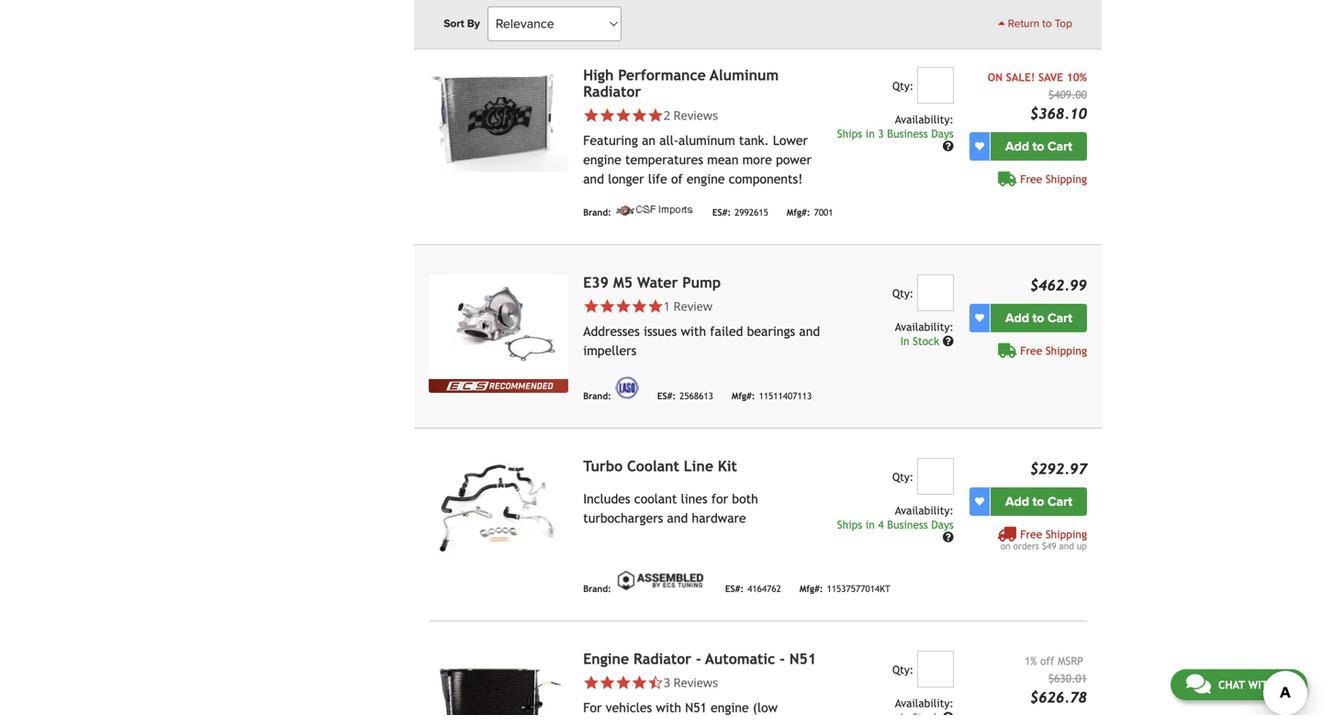 Task type: vqa. For each thing, say whether or not it's contained in the screenshot.
the We recommend unchecking this box when using a public or shared computer. at bottom right
no



Task type: describe. For each thing, give the bounding box(es) containing it.
radiator inside high performance aluminum radiator
[[583, 83, 641, 100]]

4164762
[[748, 584, 781, 594]]

aluminum
[[679, 133, 735, 148]]

1 vertical spatial with
[[1248, 679, 1275, 691]]

mfg#: for high performance aluminum radiator
[[787, 207, 810, 218]]

es#: 2992615
[[712, 207, 768, 218]]

save
[[1038, 71, 1063, 83]]

days for turbo coolant line kit
[[931, 518, 954, 531]]

add for $292.97
[[1005, 494, 1029, 509]]

1 1 review link from the left
[[583, 298, 820, 314]]

star image down the m5
[[615, 298, 631, 314]]

orders
[[1013, 541, 1039, 551]]

to up free shipping on orders $49 and up
[[1033, 494, 1044, 509]]

business for turbo coolant line kit
[[887, 518, 928, 531]]

review
[[673, 298, 713, 314]]

with for e39 m5 water pump
[[681, 324, 706, 339]]

temperatures
[[625, 152, 703, 167]]

performance
[[618, 66, 706, 83]]

2
[[664, 107, 670, 123]]

csf - corporate logo image
[[615, 205, 694, 216]]

add to cart for $462.99
[[1005, 310, 1072, 326]]

es#2568613 - 11511407113 - e39 m5 water pump - addresses issues with failed bearings and impellers - laso - bmw image
[[429, 274, 569, 379]]

cart for $462.99
[[1048, 310, 1072, 326]]

n51 inside for vehicles with n51 engine (low
[[685, 700, 707, 715]]

us
[[1279, 679, 1292, 691]]

1 review
[[664, 298, 713, 314]]

engine radiator - automatic - n51 link
[[583, 650, 817, 667]]

add to wish list image
[[975, 142, 984, 151]]

engine
[[583, 650, 629, 667]]

10%
[[1067, 71, 1087, 83]]

laso - corporate logo image
[[615, 376, 639, 399]]

es#: for water
[[657, 391, 676, 401]]

for vehicles with n51 engine (low
[[583, 700, 778, 715]]

2 free from the top
[[1020, 344, 1042, 357]]

featuring
[[583, 133, 638, 148]]

vehicles
[[606, 700, 652, 715]]

4
[[878, 518, 884, 531]]

ships for turbo coolant line kit
[[837, 518, 862, 531]]

kit
[[718, 458, 737, 475]]

turbo
[[583, 458, 623, 475]]

business for high performance aluminum radiator
[[887, 127, 928, 140]]

in stock
[[900, 335, 943, 347]]

on sale!                         save 10% $409.00 $368.10
[[988, 71, 1087, 122]]

star image up "featuring"
[[599, 107, 615, 123]]

more
[[743, 152, 772, 167]]

both
[[732, 492, 758, 506]]

of
[[671, 172, 683, 186]]

1 2 reviews link from the left
[[583, 107, 820, 123]]

msrp
[[1058, 655, 1083, 667]]

mean
[[707, 152, 739, 167]]

1 3 reviews link from the left
[[583, 674, 820, 691]]

star image down engine
[[599, 675, 615, 691]]

add to wish list image for $462.99
[[975, 313, 984, 323]]

tank.
[[739, 133, 769, 148]]

0 vertical spatial engine
[[583, 152, 621, 167]]

add for $462.99
[[1005, 310, 1029, 326]]

es#: for aluminum
[[712, 207, 731, 218]]

e39 m5 water pump link
[[583, 274, 721, 291]]

brand: for turbo coolant line kit
[[583, 584, 611, 594]]

and inside includes coolant lines for both turbochargers and hardware
[[667, 511, 688, 525]]

hardware
[[692, 511, 746, 525]]

4 qty: from the top
[[892, 663, 914, 676]]

all-
[[660, 133, 679, 148]]

2 2 reviews link from the left
[[664, 107, 718, 123]]

es#2992615 - 7001 - high performance aluminum radiator - featuring an all-aluminum tank. lower engine temperatures mean more power and longer life of engine components! - csf - bmw image
[[429, 67, 569, 172]]

$626.78
[[1030, 689, 1087, 706]]

es#4164762 - 11537577014kt - turbo coolant line kit  - includes coolant lines for both turbochargers and hardware - assembled by ecs - bmw image
[[429, 458, 569, 563]]

2992615
[[735, 207, 768, 218]]

automatic
[[705, 650, 775, 667]]

m5
[[613, 274, 633, 291]]

11537577014kt
[[827, 584, 890, 594]]

star image down "water" on the top of page
[[648, 298, 664, 314]]

includes coolant lines for both turbochargers and hardware
[[583, 492, 758, 525]]

3 question circle image from the top
[[943, 712, 954, 715]]

bearings
[[747, 324, 795, 339]]

coolant
[[627, 458, 679, 475]]

cart for $292.97
[[1048, 494, 1072, 509]]

$292.97
[[1030, 460, 1087, 477]]

availability: for high performance aluminum radiator
[[895, 113, 954, 126]]

e39 m5 water pump
[[583, 274, 721, 291]]

2 1 review link from the left
[[664, 298, 713, 314]]

half star image
[[648, 675, 664, 691]]

mfg#: for turbo coolant line kit
[[800, 584, 823, 594]]

stock
[[913, 335, 939, 347]]

qty: for e39 m5 water pump
[[892, 287, 914, 300]]

components!
[[729, 172, 803, 186]]

brand: for e39 m5 water pump
[[583, 391, 611, 401]]

turbo coolant line kit link
[[583, 458, 737, 475]]

includes
[[583, 492, 630, 506]]

1 vertical spatial radiator
[[634, 650, 692, 667]]

addresses issues with failed bearings and impellers
[[583, 324, 820, 358]]

top
[[1055, 17, 1072, 30]]

lower
[[773, 133, 808, 148]]

1 cart from the top
[[1048, 138, 1072, 154]]

e39
[[583, 274, 609, 291]]

addresses
[[583, 324, 640, 339]]

shipping inside free shipping on orders $49 and up
[[1046, 528, 1087, 541]]

in for high performance aluminum radiator
[[866, 127, 875, 140]]

sort by
[[444, 17, 480, 30]]

1 add to cart from the top
[[1005, 138, 1072, 154]]

aluminum
[[710, 66, 779, 83]]

brand: for high performance aluminum radiator
[[583, 207, 611, 218]]

sort
[[444, 17, 464, 30]]

1 free from the top
[[1020, 172, 1042, 185]]

add to cart button for $462.99
[[991, 304, 1087, 332]]

by
[[467, 17, 480, 30]]

$409.00
[[1048, 88, 1087, 101]]

add to cart button for $292.97
[[991, 487, 1087, 516]]

ecs tuning recommends this product. image
[[429, 379, 569, 393]]

ships in 3 business days
[[837, 127, 954, 140]]

issues
[[644, 324, 677, 339]]

1 - from the left
[[696, 650, 701, 667]]

coolant
[[634, 492, 677, 506]]

high
[[583, 66, 614, 83]]

reviews for 3 reviews
[[673, 674, 718, 691]]

comments image
[[1186, 673, 1211, 695]]

1%
[[1025, 655, 1037, 667]]

chat with us
[[1218, 679, 1292, 691]]

1 add from the top
[[1005, 138, 1029, 154]]



Task type: locate. For each thing, give the bounding box(es) containing it.
2 cart from the top
[[1048, 310, 1072, 326]]

1 vertical spatial in
[[866, 518, 875, 531]]

1 shipping from the top
[[1046, 172, 1087, 185]]

2 vertical spatial add
[[1005, 494, 1029, 509]]

cart down $462.99
[[1048, 310, 1072, 326]]

0 vertical spatial free
[[1020, 172, 1042, 185]]

2 reviews
[[664, 107, 718, 123]]

add to cart button
[[991, 132, 1087, 161], [991, 304, 1087, 332], [991, 487, 1087, 516]]

free right on
[[1020, 528, 1042, 541]]

1 vertical spatial brand:
[[583, 391, 611, 401]]

1 vertical spatial mfg#:
[[732, 391, 755, 401]]

high performance aluminum radiator
[[583, 66, 779, 100]]

1 vertical spatial question circle image
[[943, 531, 954, 543]]

add to cart button down $368.10
[[991, 132, 1087, 161]]

engine left (low
[[711, 700, 749, 715]]

mfg#: 11511407113
[[732, 391, 812, 401]]

3 add from the top
[[1005, 494, 1029, 509]]

0 vertical spatial radiator
[[583, 83, 641, 100]]

es#38142 - 17117537292 - engine radiator - automatic - n51 - for vehicles with n51 engine (low emissions) - genuine bmw - bmw image
[[429, 651, 569, 715]]

3 cart from the top
[[1048, 494, 1072, 509]]

pump
[[682, 274, 721, 291]]

3 qty: from the top
[[892, 470, 914, 483]]

high performance aluminum radiator link
[[583, 66, 779, 100]]

1 vertical spatial 3
[[664, 674, 670, 691]]

0 vertical spatial shipping
[[1046, 172, 1087, 185]]

free shipping down $368.10
[[1020, 172, 1087, 185]]

es#: 2568613
[[657, 391, 713, 401]]

es#: left 2992615
[[712, 207, 731, 218]]

and inside addresses issues with failed bearings and impellers
[[799, 324, 820, 339]]

1 add to wish list image from the top
[[975, 313, 984, 323]]

0 vertical spatial brand:
[[583, 207, 611, 218]]

star image up for
[[583, 675, 599, 691]]

with inside for vehicles with n51 engine (low
[[656, 700, 681, 715]]

failed
[[710, 324, 743, 339]]

2 vertical spatial add to cart button
[[991, 487, 1087, 516]]

and left up
[[1059, 541, 1074, 551]]

add to cart
[[1005, 138, 1072, 154], [1005, 310, 1072, 326], [1005, 494, 1072, 509]]

0 vertical spatial add
[[1005, 138, 1029, 154]]

brand: left laso - corporate logo
[[583, 391, 611, 401]]

ships right lower
[[837, 127, 862, 140]]

3 add to cart button from the top
[[991, 487, 1087, 516]]

3 up for vehicles with n51 engine (low
[[664, 674, 670, 691]]

1 qty: from the top
[[892, 79, 914, 92]]

2 qty: from the top
[[892, 287, 914, 300]]

2 3 reviews link from the left
[[664, 674, 718, 691]]

0 horizontal spatial n51
[[685, 700, 707, 715]]

- up 3 reviews
[[696, 650, 701, 667]]

1 vertical spatial business
[[887, 518, 928, 531]]

on
[[1001, 541, 1011, 551]]

on
[[988, 71, 1003, 83]]

- right automatic
[[780, 650, 785, 667]]

days
[[931, 127, 954, 140], [931, 518, 954, 531]]

impellers
[[583, 343, 637, 358]]

return to top
[[1005, 17, 1072, 30]]

with
[[681, 324, 706, 339], [1248, 679, 1275, 691], [656, 700, 681, 715]]

and inside free shipping on orders $49 and up
[[1059, 541, 1074, 551]]

free shipping down $462.99
[[1020, 344, 1087, 357]]

line
[[684, 458, 713, 475]]

featuring an all-aluminum tank. lower engine temperatures mean more power and longer life of engine components!
[[583, 133, 812, 186]]

0 vertical spatial business
[[887, 127, 928, 140]]

question circle image
[[943, 140, 954, 151], [943, 531, 954, 543], [943, 712, 954, 715]]

3 reviews link
[[583, 674, 820, 691], [664, 674, 718, 691]]

2 reviews link
[[583, 107, 820, 123], [664, 107, 718, 123]]

4 availability: from the top
[[895, 697, 954, 710]]

reviews up aluminum
[[673, 107, 718, 123]]

7001
[[814, 207, 833, 218]]

0 horizontal spatial 3
[[664, 674, 670, 691]]

mfg#: for e39 m5 water pump
[[732, 391, 755, 401]]

es#: 4164762
[[725, 584, 781, 594]]

engine radiator - automatic - n51
[[583, 650, 817, 667]]

1 vertical spatial es#:
[[657, 391, 676, 401]]

1 horizontal spatial -
[[780, 650, 785, 667]]

to inside "link"
[[1042, 17, 1052, 30]]

1 business from the top
[[887, 127, 928, 140]]

2 shipping from the top
[[1046, 344, 1087, 357]]

n51 right automatic
[[789, 650, 817, 667]]

lines
[[681, 492, 708, 506]]

availability: for turbo coolant line kit
[[895, 504, 954, 517]]

2 brand: from the top
[[583, 391, 611, 401]]

2 vertical spatial add to cart
[[1005, 494, 1072, 509]]

up
[[1077, 541, 1087, 551]]

add to cart button up free shipping on orders $49 and up
[[991, 487, 1087, 516]]

2 availability: from the top
[[895, 320, 954, 333]]

1 vertical spatial shipping
[[1046, 344, 1087, 357]]

2 free shipping from the top
[[1020, 344, 1087, 357]]

1 vertical spatial n51
[[685, 700, 707, 715]]

shipping
[[1046, 172, 1087, 185], [1046, 344, 1087, 357], [1046, 528, 1087, 541]]

0 vertical spatial with
[[681, 324, 706, 339]]

question circle image for turbo coolant line kit
[[943, 531, 954, 543]]

return
[[1008, 17, 1040, 30]]

and
[[583, 172, 604, 186], [799, 324, 820, 339], [667, 511, 688, 525], [1059, 541, 1074, 551]]

$462.99
[[1030, 277, 1087, 294]]

es#: for line
[[725, 584, 744, 594]]

3 add to cart from the top
[[1005, 494, 1072, 509]]

radiator up half star image at the bottom of page
[[634, 650, 692, 667]]

geba - corporate logo image
[[615, 0, 658, 8]]

add to cart down $462.99
[[1005, 310, 1072, 326]]

0 vertical spatial add to wish list image
[[975, 313, 984, 323]]

radiator
[[583, 83, 641, 100], [634, 650, 692, 667]]

in right lower
[[866, 127, 875, 140]]

with down review
[[681, 324, 706, 339]]

qty: for high performance aluminum radiator
[[892, 79, 914, 92]]

0 vertical spatial days
[[931, 127, 954, 140]]

with down half star image at the bottom of page
[[656, 700, 681, 715]]

1 vertical spatial engine
[[687, 172, 725, 186]]

mfg#: 7001
[[787, 207, 833, 218]]

2 add to wish list image from the top
[[975, 497, 984, 506]]

ships left 4
[[837, 518, 862, 531]]

1 horizontal spatial n51
[[789, 650, 817, 667]]

return to top link
[[998, 16, 1072, 32]]

2 question circle image from the top
[[943, 531, 954, 543]]

engine
[[583, 152, 621, 167], [687, 172, 725, 186], [711, 700, 749, 715]]

2 vertical spatial mfg#:
[[800, 584, 823, 594]]

free inside free shipping on orders $49 and up
[[1020, 528, 1042, 541]]

and right the bearings
[[799, 324, 820, 339]]

2 business from the top
[[887, 518, 928, 531]]

(low
[[753, 700, 778, 715]]

1 vertical spatial add to cart
[[1005, 310, 1072, 326]]

with for engine radiator - automatic - n51
[[656, 700, 681, 715]]

turbochargers
[[583, 511, 663, 525]]

2 add to cart button from the top
[[991, 304, 1087, 332]]

reviews
[[673, 107, 718, 123], [673, 674, 718, 691]]

to down $368.10
[[1033, 138, 1044, 154]]

es#: left 2568613
[[657, 391, 676, 401]]

free down $368.10
[[1020, 172, 1042, 185]]

engine down "featuring"
[[583, 152, 621, 167]]

mfg#: 11537577014kt
[[800, 584, 890, 594]]

life
[[648, 172, 667, 186]]

1 brand: from the top
[[583, 207, 611, 218]]

shipping down $462.99
[[1046, 344, 1087, 357]]

in
[[866, 127, 875, 140], [866, 518, 875, 531]]

reviews for 2 reviews
[[673, 107, 718, 123]]

and left longer
[[583, 172, 604, 186]]

2 vertical spatial question circle image
[[943, 712, 954, 715]]

ships for high performance aluminum radiator
[[837, 127, 862, 140]]

3 right lower
[[878, 127, 884, 140]]

1 reviews from the top
[[673, 107, 718, 123]]

3 reviews
[[664, 674, 718, 691]]

1 vertical spatial add to cart button
[[991, 304, 1087, 332]]

chat with us link
[[1171, 669, 1308, 701]]

2 vertical spatial engine
[[711, 700, 749, 715]]

0 vertical spatial question circle image
[[943, 140, 954, 151]]

add
[[1005, 138, 1029, 154], [1005, 310, 1029, 326], [1005, 494, 1029, 509]]

0 vertical spatial 3
[[878, 127, 884, 140]]

shipping down $368.10
[[1046, 172, 1087, 185]]

1 question circle image from the top
[[943, 140, 954, 151]]

longer
[[608, 172, 644, 186]]

and inside featuring an all-aluminum tank. lower engine temperatures mean more power and longer life of engine components!
[[583, 172, 604, 186]]

3
[[878, 127, 884, 140], [664, 674, 670, 691]]

in left 4
[[866, 518, 875, 531]]

es#: left 4164762
[[725, 584, 744, 594]]

3 free from the top
[[1020, 528, 1042, 541]]

sale!
[[1006, 71, 1035, 83]]

shipping right orders at the right of page
[[1046, 528, 1087, 541]]

2 vertical spatial shipping
[[1046, 528, 1087, 541]]

cart
[[1048, 138, 1072, 154], [1048, 310, 1072, 326], [1048, 494, 1072, 509]]

for
[[712, 492, 728, 506]]

1 vertical spatial reviews
[[673, 674, 718, 691]]

2 vertical spatial cart
[[1048, 494, 1072, 509]]

to left top
[[1042, 17, 1052, 30]]

add to cart button down $462.99
[[991, 304, 1087, 332]]

qty: for turbo coolant line kit
[[892, 470, 914, 483]]

3 brand: from the top
[[583, 584, 611, 594]]

0 vertical spatial es#:
[[712, 207, 731, 218]]

and down lines
[[667, 511, 688, 525]]

2 vertical spatial es#:
[[725, 584, 744, 594]]

star image
[[599, 107, 615, 123], [615, 298, 631, 314], [648, 298, 664, 314], [583, 675, 599, 691], [599, 675, 615, 691], [631, 675, 648, 691]]

to
[[1042, 17, 1052, 30], [1033, 138, 1044, 154], [1033, 310, 1044, 326], [1033, 494, 1044, 509]]

cart down $368.10
[[1048, 138, 1072, 154]]

2 add from the top
[[1005, 310, 1029, 326]]

1 availability: from the top
[[895, 113, 954, 126]]

mfg#: left 7001
[[787, 207, 810, 218]]

1 horizontal spatial 3
[[878, 127, 884, 140]]

None number field
[[917, 67, 954, 104], [917, 274, 954, 311], [917, 458, 954, 495], [917, 651, 954, 688], [917, 67, 954, 104], [917, 274, 954, 311], [917, 458, 954, 495], [917, 651, 954, 688]]

free shipping on orders $49 and up
[[1001, 528, 1087, 551]]

1 vertical spatial ships
[[837, 518, 862, 531]]

add to cart down $368.10
[[1005, 138, 1072, 154]]

in
[[900, 335, 910, 347]]

power
[[776, 152, 812, 167]]

$630.01
[[1048, 672, 1087, 685]]

2 days from the top
[[931, 518, 954, 531]]

water
[[637, 274, 678, 291]]

2 ships from the top
[[837, 518, 862, 531]]

-
[[696, 650, 701, 667], [780, 650, 785, 667]]

2 vertical spatial brand:
[[583, 584, 611, 594]]

with inside addresses issues with failed bearings and impellers
[[681, 324, 706, 339]]

0 vertical spatial in
[[866, 127, 875, 140]]

0 vertical spatial cart
[[1048, 138, 1072, 154]]

engine down mean
[[687, 172, 725, 186]]

star image
[[583, 107, 599, 123], [615, 107, 631, 123], [631, 107, 648, 123], [648, 107, 664, 123], [583, 298, 599, 314], [599, 298, 615, 314], [631, 298, 648, 314], [615, 675, 631, 691]]

mfg#: left 11511407113
[[732, 391, 755, 401]]

1 vertical spatial days
[[931, 518, 954, 531]]

0 vertical spatial add to cart button
[[991, 132, 1087, 161]]

chat
[[1218, 679, 1245, 691]]

free down $462.99
[[1020, 344, 1042, 357]]

0 vertical spatial reviews
[[673, 107, 718, 123]]

2 - from the left
[[780, 650, 785, 667]]

es#:
[[712, 207, 731, 218], [657, 391, 676, 401], [725, 584, 744, 594]]

1 review link
[[583, 298, 820, 314], [664, 298, 713, 314]]

star image up vehicles
[[631, 675, 648, 691]]

1 vertical spatial cart
[[1048, 310, 1072, 326]]

assembled by ecs - corporate logo image
[[615, 569, 707, 592]]

1 vertical spatial free shipping
[[1020, 344, 1087, 357]]

availability:
[[895, 113, 954, 126], [895, 320, 954, 333], [895, 504, 954, 517], [895, 697, 954, 710]]

3 shipping from the top
[[1046, 528, 1087, 541]]

turbo coolant line kit
[[583, 458, 737, 475]]

$49
[[1042, 541, 1057, 551]]

n51 down 3 reviews
[[685, 700, 707, 715]]

1
[[664, 298, 670, 314]]

2568613
[[680, 391, 713, 401]]

add to wish list image for $292.97
[[975, 497, 984, 506]]

n51
[[789, 650, 817, 667], [685, 700, 707, 715]]

to down $462.99
[[1033, 310, 1044, 326]]

business
[[887, 127, 928, 140], [887, 518, 928, 531]]

0 vertical spatial mfg#:
[[787, 207, 810, 218]]

cart down $292.97
[[1048, 494, 1072, 509]]

brand: left assembled by ecs - corporate logo
[[583, 584, 611, 594]]

0 vertical spatial n51
[[789, 650, 817, 667]]

availability: for e39 m5 water pump
[[895, 320, 954, 333]]

0 vertical spatial ships
[[837, 127, 862, 140]]

radiator up "featuring"
[[583, 83, 641, 100]]

0 vertical spatial free shipping
[[1020, 172, 1087, 185]]

$368.10
[[1030, 105, 1087, 122]]

1 vertical spatial add to wish list image
[[975, 497, 984, 506]]

1 vertical spatial free
[[1020, 344, 1042, 357]]

off
[[1040, 655, 1054, 667]]

1 in from the top
[[866, 127, 875, 140]]

an
[[642, 133, 656, 148]]

with left the 'us'
[[1248, 679, 1275, 691]]

1 free shipping from the top
[[1020, 172, 1087, 185]]

caret up image
[[998, 17, 1005, 28]]

1 add to cart button from the top
[[991, 132, 1087, 161]]

0 horizontal spatial -
[[696, 650, 701, 667]]

reviews down engine radiator - automatic - n51 link at the bottom of the page
[[673, 674, 718, 691]]

engine inside for vehicles with n51 engine (low
[[711, 700, 749, 715]]

days for high performance aluminum radiator
[[931, 127, 954, 140]]

1 vertical spatial add
[[1005, 310, 1029, 326]]

2 vertical spatial with
[[656, 700, 681, 715]]

0 vertical spatial add to cart
[[1005, 138, 1072, 154]]

question circle image for high performance aluminum radiator
[[943, 140, 954, 151]]

1 days from the top
[[931, 127, 954, 140]]

3 availability: from the top
[[895, 504, 954, 517]]

add to cart up free shipping on orders $49 and up
[[1005, 494, 1072, 509]]

brand:
[[583, 207, 611, 218], [583, 391, 611, 401], [583, 584, 611, 594]]

2 in from the top
[[866, 518, 875, 531]]

2 add to cart from the top
[[1005, 310, 1072, 326]]

mfg#: right 4164762
[[800, 584, 823, 594]]

brand: down longer
[[583, 207, 611, 218]]

for
[[583, 700, 602, 715]]

add to cart for $292.97
[[1005, 494, 1072, 509]]

2 reviews from the top
[[673, 674, 718, 691]]

11511407113
[[759, 391, 812, 401]]

2 vertical spatial free
[[1020, 528, 1042, 541]]

1 ships from the top
[[837, 127, 862, 140]]

in for turbo coolant line kit
[[866, 518, 875, 531]]

question circle image
[[943, 335, 954, 346]]

add to wish list image
[[975, 313, 984, 323], [975, 497, 984, 506]]



